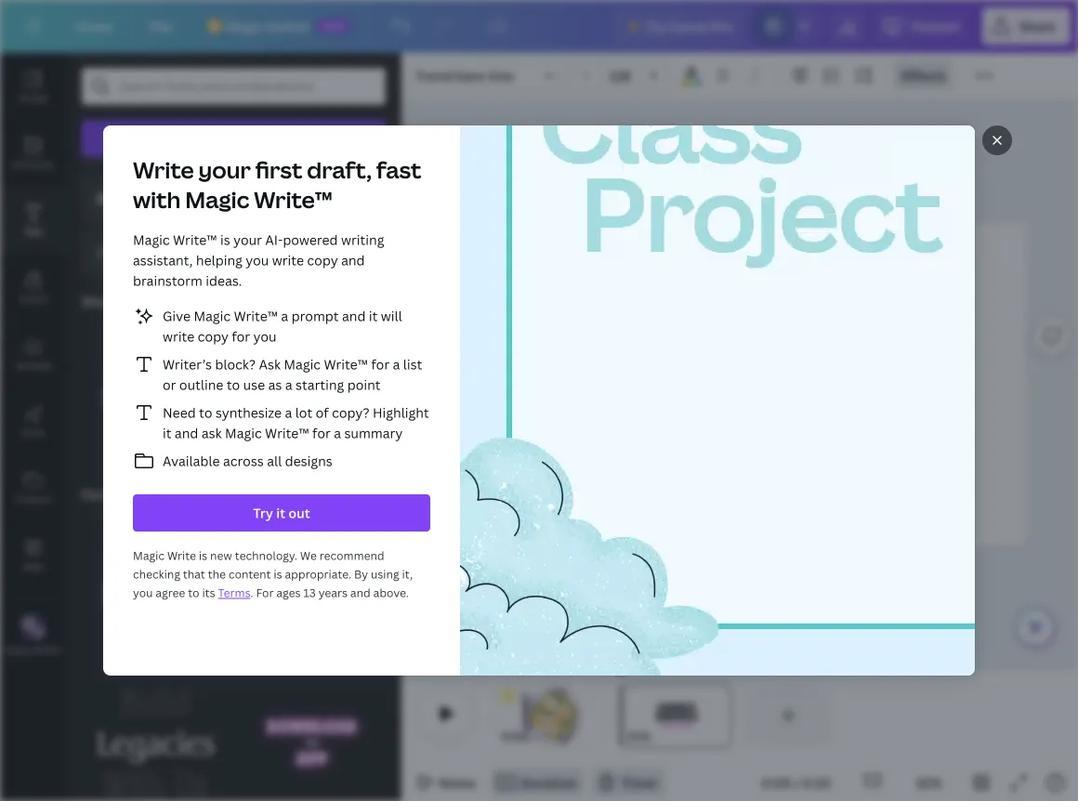 Task type: locate. For each thing, give the bounding box(es) containing it.
agree
[[156, 585, 185, 601]]

little
[[130, 245, 155, 260]]

assistant,
[[133, 251, 193, 269]]

write™ down the lot
[[265, 424, 309, 442]]

add inside add a little bit of body text button
[[97, 245, 119, 260]]

helping
[[196, 251, 242, 269]]

magic media button
[[0, 603, 67, 670]]

ai-
[[265, 231, 283, 249]]

1 trimming, end edge slider from the left
[[593, 686, 606, 746]]

.
[[250, 585, 253, 601]]

0 vertical spatial you
[[246, 251, 269, 269]]

home
[[74, 17, 112, 35]]

years
[[319, 585, 348, 601]]

5.0s button left page title text field
[[628, 727, 651, 746]]

0 horizontal spatial copy
[[198, 328, 229, 345]]

0 horizontal spatial 5.0s button
[[502, 727, 524, 746]]

try canva pro button
[[614, 7, 748, 45]]

uploads button
[[0, 321, 67, 388]]

add inside add a text box button
[[189, 130, 214, 147]]

for up point
[[371, 356, 390, 373]]

of right the lot
[[316, 404, 329, 422]]

and down 'by'
[[350, 585, 371, 601]]

write™ up "helping"
[[173, 231, 217, 249]]

5.0s up the duration button
[[502, 728, 524, 744]]

you down "ai-"
[[246, 251, 269, 269]]

1 5.0s button from the left
[[502, 727, 524, 746]]

text button
[[0, 187, 67, 254]]

canva assistant image
[[1024, 616, 1047, 639]]

effects button
[[894, 60, 953, 90]]

add left with
[[97, 187, 128, 209]]

magic inside writer's block? ask magic write™ for a list or outline to use as a starting point
[[284, 356, 321, 373]]

0 horizontal spatial it
[[163, 424, 171, 442]]

your inside write your first draft, fast with magic write™
[[198, 155, 251, 185]]

0 horizontal spatial write
[[163, 328, 195, 345]]

1 horizontal spatial 5.0s
[[628, 728, 651, 744]]

copy inside give magic write™ a prompt and it will write copy for you
[[198, 328, 229, 345]]

2 horizontal spatial is
[[274, 567, 282, 582]]

that
[[183, 567, 205, 582]]

/
[[794, 774, 800, 792]]

by
[[354, 567, 368, 582]]

1 horizontal spatial try
[[646, 17, 666, 35]]

and down need
[[175, 424, 198, 442]]

above.
[[373, 585, 409, 601]]

1 min
[[495, 502, 524, 518]]

of inside need to synthesize a lot of copy? highlight it and ask magic write™ for a summary
[[316, 404, 329, 422]]

2 horizontal spatial it
[[369, 307, 378, 325]]

write down give
[[163, 328, 195, 345]]

text left box
[[228, 130, 253, 147]]

designs
[[285, 452, 333, 470]]

is up "helping"
[[220, 231, 230, 249]]

starting
[[296, 376, 344, 394]]

0 horizontal spatial is
[[199, 548, 207, 563]]

0 vertical spatial for
[[232, 328, 250, 345]]

5.0s left page title text field
[[628, 728, 651, 744]]

a left prompt
[[281, 307, 288, 325]]

1 vertical spatial add
[[97, 187, 128, 209]]

magic write™ is your ai-powered writing assistant, helping you write copy and brainstorm ideas.
[[133, 231, 384, 290]]

try inside button
[[646, 17, 666, 35]]

write for magic write is new technology. we recommend checking that the content is appropriate. by using it, you agree to its
[[167, 548, 196, 563]]

to down the block?
[[227, 376, 240, 394]]

1 trimming, start edge slider from the left
[[495, 686, 508, 746]]

for inside give magic write™ a prompt and it will write copy for you
[[232, 328, 250, 345]]

write™ down ideas.
[[234, 307, 278, 325]]

out
[[289, 504, 310, 522]]

a left list
[[393, 356, 400, 373]]

your left "ai-"
[[233, 231, 262, 249]]

0 vertical spatial add
[[189, 130, 214, 147]]

text right the body
[[220, 245, 241, 260]]

notes button
[[409, 768, 484, 798]]

1 vertical spatial you
[[253, 328, 277, 345]]

using
[[371, 567, 399, 582]]

write left ungroup
[[696, 262, 730, 280]]

write inside give magic write™ a prompt and it will write copy for you
[[163, 328, 195, 345]]

05 button
[[442, 525, 503, 600]]

1 horizontal spatial of
[[316, 404, 329, 422]]

1 vertical spatial is
[[199, 548, 207, 563]]

write inside magic write is new technology. we recommend checking that the content is appropriate. by using it, you agree to its
[[167, 548, 196, 563]]

timer
[[442, 525, 577, 600]]

trimming, end edge slider
[[593, 686, 606, 746], [716, 686, 733, 746]]

1 vertical spatial copy
[[198, 328, 229, 345]]

try left out
[[253, 504, 273, 522]]

timer containing 05
[[442, 525, 577, 600]]

add inside add a subheading button
[[97, 187, 128, 209]]

to inside magic write is new technology. we recommend checking that the content is appropriate. by using it, you agree to its
[[188, 585, 199, 601]]

a left subheading on the left of the page
[[131, 187, 140, 209]]

:
[[503, 531, 516, 594]]

need
[[163, 404, 196, 422]]

0 horizontal spatial try
[[253, 504, 273, 522]]

0 horizontal spatial 5.0s
[[502, 728, 524, 744]]

magic write
[[655, 262, 730, 280]]

magic write is new technology. we recommend checking that the content is appropriate. by using it, you agree to its
[[133, 548, 413, 601]]

it
[[369, 307, 378, 325], [163, 424, 171, 442], [276, 504, 285, 522]]

1 vertical spatial for
[[371, 356, 390, 373]]

2 horizontal spatial for
[[371, 356, 390, 373]]

it left out
[[276, 504, 285, 522]]

is inside magic write™ is your ai-powered writing assistant, helping you write copy and brainstorm ideas.
[[220, 231, 230, 249]]

2 vertical spatial you
[[133, 585, 153, 601]]

you inside magic write™ is your ai-powered writing assistant, helping you write copy and brainstorm ideas.
[[246, 251, 269, 269]]

hide image
[[401, 383, 413, 472]]

copy down powered
[[307, 251, 338, 269]]

0 horizontal spatial for
[[232, 328, 250, 345]]

effects
[[902, 66, 946, 84]]

for down the lot
[[312, 424, 331, 442]]

add for add a little bit of body text
[[97, 245, 119, 260]]

1 horizontal spatial trimming, end edge slider
[[716, 686, 733, 746]]

is
[[220, 231, 230, 249], [199, 548, 207, 563], [274, 567, 282, 582]]

list
[[133, 305, 430, 472]]

you down checking
[[133, 585, 153, 601]]

to left its
[[188, 585, 199, 601]]

and left will
[[342, 307, 366, 325]]

trimming, end edge slider down hide pages image
[[716, 686, 733, 746]]

write up the add a subheading
[[133, 155, 194, 185]]

apps button
[[0, 521, 67, 588]]

1 horizontal spatial for
[[312, 424, 331, 442]]

0 horizontal spatial trimming, end edge slider
[[593, 686, 606, 746]]

1 horizontal spatial 5.0s button
[[628, 727, 651, 746]]

writer's block? ask magic write™ for a list or outline to use as a starting point
[[163, 356, 422, 394]]

min
[[504, 502, 524, 518]]

try left canva
[[646, 17, 666, 35]]

and inside magic write™ is your ai-powered writing assistant, helping you write copy and brainstorm ideas.
[[341, 251, 365, 269]]

0 horizontal spatial trimming, start edge slider
[[495, 686, 508, 746]]

draw
[[22, 426, 45, 438]]

to
[[227, 376, 240, 394], [199, 404, 212, 422], [188, 585, 199, 601]]

you up the ask
[[253, 328, 277, 345]]

need to synthesize a lot of copy? highlight it and ask magic write™ for a summary
[[163, 404, 429, 442]]

write™ up point
[[324, 356, 368, 373]]

lot
[[295, 404, 313, 422]]

magic
[[226, 17, 264, 35], [185, 185, 249, 215], [133, 231, 170, 249], [655, 262, 693, 280], [194, 307, 231, 325], [284, 356, 321, 373], [225, 424, 262, 442], [133, 548, 165, 563], [5, 644, 32, 656]]

new
[[210, 548, 232, 563]]

write™ up powered
[[254, 185, 333, 215]]

for
[[232, 328, 250, 345], [371, 356, 390, 373], [312, 424, 331, 442]]

1 vertical spatial write
[[163, 328, 195, 345]]

group
[[571, 60, 669, 90], [82, 320, 223, 461], [82, 513, 230, 661], [238, 513, 386, 661], [82, 669, 230, 801], [238, 669, 386, 801]]

ages
[[276, 585, 301, 601]]

5.0s button up the duration button
[[502, 727, 524, 746]]

to up ask
[[199, 404, 212, 422]]

1 horizontal spatial trimming, start edge slider
[[621, 686, 638, 746]]

and
[[341, 251, 365, 269], [342, 307, 366, 325], [175, 424, 198, 442], [350, 585, 371, 601]]

add up subheading on the left of the page
[[189, 130, 214, 147]]

1 vertical spatial to
[[199, 404, 212, 422]]

use
[[243, 376, 265, 394]]

is up the ages
[[274, 567, 282, 582]]

side panel tab list
[[0, 53, 67, 670]]

available
[[163, 452, 220, 470]]

elements
[[12, 158, 55, 171]]

trimming, start edge slider
[[495, 686, 508, 746], [621, 686, 638, 746]]

try
[[646, 17, 666, 35], [253, 504, 273, 522]]

0 vertical spatial write
[[133, 155, 194, 185]]

0:05
[[762, 774, 791, 792]]

write inside button
[[696, 262, 730, 280]]

trimming, end edge slider left page title text field
[[593, 686, 606, 746]]

copy inside magic write™ is your ai-powered writing assistant, helping you write copy and brainstorm ideas.
[[307, 251, 338, 269]]

magic inside give magic write™ a prompt and it will write copy for you
[[194, 307, 231, 325]]

a
[[217, 130, 225, 147], [131, 187, 140, 209], [121, 245, 127, 260], [281, 307, 288, 325], [393, 356, 400, 373], [285, 376, 292, 394], [285, 404, 292, 422], [334, 424, 341, 442]]

list containing give magic write™ a prompt and it will write copy for you
[[133, 305, 430, 472]]

trimming, start edge slider up the duration button
[[495, 686, 508, 746]]

0 vertical spatial try
[[646, 17, 666, 35]]

1 vertical spatial of
[[316, 404, 329, 422]]

2 5.0s button from the left
[[628, 727, 651, 746]]

0 vertical spatial of
[[175, 245, 187, 260]]

Search fonts and combinations search field
[[119, 69, 349, 104]]

a inside add a subheading button
[[131, 187, 140, 209]]

add left little
[[97, 245, 119, 260]]

1 vertical spatial write
[[696, 262, 730, 280]]

terms
[[218, 585, 250, 601]]

it inside need to synthesize a lot of copy? highlight it and ask magic write™ for a summary
[[163, 424, 171, 442]]

copy?
[[332, 404, 370, 422]]

write™
[[254, 185, 333, 215], [173, 231, 217, 249], [234, 307, 278, 325], [324, 356, 368, 373], [265, 424, 309, 442]]

1 horizontal spatial is
[[220, 231, 230, 249]]

home link
[[59, 7, 127, 45]]

you
[[246, 251, 269, 269], [253, 328, 277, 345], [133, 585, 153, 601]]

is left new
[[199, 548, 207, 563]]

1 horizontal spatial write
[[272, 251, 304, 269]]

write
[[272, 251, 304, 269], [163, 328, 195, 345]]

magic inside write your first draft, fast with magic write™
[[185, 185, 249, 215]]

is for new
[[199, 548, 207, 563]]

2 vertical spatial write
[[167, 548, 196, 563]]

your down add a text box
[[198, 155, 251, 185]]

available across all designs
[[163, 452, 333, 470]]

and down writing
[[341, 251, 365, 269]]

a left little
[[121, 245, 127, 260]]

trimming, start edge slider left page title text field
[[621, 686, 638, 746]]

0 vertical spatial it
[[369, 307, 378, 325]]

write™ inside write your first draft, fast with magic write™
[[254, 185, 333, 215]]

ask
[[202, 424, 222, 442]]

0 vertical spatial write
[[272, 251, 304, 269]]

2 vertical spatial add
[[97, 245, 119, 260]]

1 vertical spatial it
[[163, 424, 171, 442]]

2 vertical spatial for
[[312, 424, 331, 442]]

0 vertical spatial copy
[[307, 251, 338, 269]]

it down need
[[163, 424, 171, 442]]

0 vertical spatial is
[[220, 231, 230, 249]]

summary
[[344, 424, 403, 442]]

a left the lot
[[285, 404, 292, 422]]

duration button
[[491, 768, 584, 798]]

try inside button
[[253, 504, 273, 522]]

0 vertical spatial your
[[198, 155, 251, 185]]

canva
[[669, 17, 708, 35]]

of
[[175, 245, 187, 260], [316, 404, 329, 422]]

for up the block?
[[232, 328, 250, 345]]

of right bit
[[175, 245, 187, 260]]

copy up the block?
[[198, 328, 229, 345]]

to inside need to synthesize a lot of copy? highlight it and ask magic write™ for a summary
[[199, 404, 212, 422]]

1 horizontal spatial it
[[276, 504, 285, 522]]

write up that
[[167, 548, 196, 563]]

2 vertical spatial to
[[188, 585, 199, 601]]

0 vertical spatial to
[[227, 376, 240, 394]]

1 vertical spatial try
[[253, 504, 273, 522]]

1 horizontal spatial copy
[[307, 251, 338, 269]]

trimming, end edge slider for second trimming, start edge slider
[[716, 686, 733, 746]]

try it out button
[[133, 495, 430, 532]]

5.0s button
[[502, 727, 524, 746], [628, 727, 651, 746]]

ideas.
[[206, 272, 242, 290]]

prompt
[[292, 307, 339, 325]]

a left box
[[217, 130, 225, 147]]

add a subheading
[[97, 187, 233, 209]]

write down "ai-"
[[272, 251, 304, 269]]

magic inside "main" menu bar
[[226, 17, 264, 35]]

2 vertical spatial is
[[274, 567, 282, 582]]

0:10
[[803, 774, 831, 792]]

add for add a text box
[[189, 130, 214, 147]]

writer's
[[163, 356, 212, 373]]

1 vertical spatial your
[[233, 231, 262, 249]]

it left will
[[369, 307, 378, 325]]

0 horizontal spatial of
[[175, 245, 187, 260]]

2 vertical spatial it
[[276, 504, 285, 522]]

write™ inside give magic write™ a prompt and it will write copy for you
[[234, 307, 278, 325]]

2 trimming, end edge slider from the left
[[716, 686, 733, 746]]



Task type: describe. For each thing, give the bounding box(es) containing it.
add a subheading button
[[82, 174, 386, 223]]

write inside write your first draft, fast with magic write™
[[133, 155, 194, 185]]

magic inside side panel tab list
[[5, 644, 32, 656]]

write for magic write
[[696, 262, 730, 280]]

its
[[202, 585, 215, 601]]

body
[[189, 245, 217, 260]]

a inside add a text box button
[[217, 130, 225, 147]]

1 5.0s from the left
[[502, 728, 524, 744]]

and inside need to synthesize a lot of copy? highlight it and ask magic write™ for a summary
[[175, 424, 198, 442]]

subheading
[[144, 187, 233, 209]]

add a text box button
[[82, 120, 386, 157]]

notes
[[439, 774, 476, 792]]

draft,
[[307, 155, 372, 185]]

uploads
[[15, 359, 52, 371]]

terms . for ages 13 years and above.
[[218, 585, 409, 601]]

and inside give magic write™ a prompt and it will write copy for you
[[342, 307, 366, 325]]

hide pages image
[[695, 658, 785, 673]]

brand
[[20, 292, 47, 304]]

technology.
[[235, 548, 297, 563]]

magic inside magic write™ is your ai-powered writing assistant, helping you write copy and brainstorm ideas.
[[133, 231, 170, 249]]

add a little bit of body text
[[97, 245, 241, 260]]

write™ inside writer's block? ask magic write™ for a list or outline to use as a starting point
[[324, 356, 368, 373]]

you inside magic write is new technology. we recommend checking that the content is appropriate. by using it, you agree to its
[[133, 585, 153, 601]]

a inside give magic write™ a prompt and it will write copy for you
[[281, 307, 288, 325]]

brainstorm
[[133, 272, 203, 290]]

projects button
[[0, 455, 67, 521]]

combinations
[[114, 486, 201, 503]]

for inside need to synthesize a lot of copy? highlight it and ask magic write™ for a summary
[[312, 424, 331, 442]]

0 vertical spatial text
[[228, 130, 253, 147]]

magic inside need to synthesize a lot of copy? highlight it and ask magic write™ for a summary
[[225, 424, 262, 442]]

powered
[[283, 231, 338, 249]]

we
[[300, 548, 317, 563]]

across
[[223, 452, 264, 470]]

magic media
[[5, 644, 62, 656]]

a inside add a little bit of body text button
[[121, 245, 127, 260]]

a down copy?
[[334, 424, 341, 442]]

recently used
[[82, 292, 171, 310]]

try canva pro
[[646, 17, 733, 35]]

terms link
[[218, 585, 250, 601]]

switch
[[267, 17, 309, 35]]

ungroup button
[[753, 256, 823, 286]]

magic inside magic write is new technology. we recommend checking that the content is appropriate. by using it, you agree to its
[[133, 548, 165, 563]]

give magic write™ a prompt and it will write copy for you
[[163, 307, 402, 345]]

ungroup
[[760, 262, 815, 280]]

it inside button
[[276, 504, 285, 522]]

font
[[82, 486, 111, 503]]

13
[[303, 585, 316, 601]]

2 5.0s from the left
[[628, 728, 651, 744]]

main menu bar
[[0, 0, 1078, 53]]

all
[[267, 452, 282, 470]]

write™ inside need to synthesize a lot of copy? highlight it and ask magic write™ for a summary
[[265, 424, 309, 442]]

write™ inside magic write™ is your ai-powered writing assistant, helping you write copy and brainstorm ideas.
[[173, 231, 217, 249]]

font combinations
[[82, 486, 201, 503]]

will
[[381, 307, 402, 325]]

projects
[[15, 493, 52, 505]]

or
[[163, 376, 176, 394]]

content
[[229, 567, 271, 582]]

outline
[[179, 376, 224, 394]]

recently
[[82, 292, 138, 310]]

add a text box
[[189, 130, 279, 147]]

it inside give magic write™ a prompt and it will write copy for you
[[369, 307, 378, 325]]

elements button
[[0, 120, 67, 187]]

for inside writer's block? ask magic write™ for a list or outline to use as a starting point
[[371, 356, 390, 373]]

of inside button
[[175, 245, 187, 260]]

add for add a subheading
[[97, 187, 128, 209]]

the
[[208, 567, 226, 582]]

2 trimming, start edge slider from the left
[[621, 686, 638, 746]]

block?
[[215, 356, 256, 373]]

pro
[[711, 17, 733, 35]]

timer
[[622, 774, 658, 792]]

brand button
[[0, 254, 67, 321]]

0:05 / 0:10
[[762, 774, 831, 792]]

box
[[256, 130, 279, 147]]

checking
[[133, 567, 180, 582]]

draw button
[[0, 388, 67, 455]]

first
[[255, 155, 302, 185]]

try for try canva pro
[[646, 17, 666, 35]]

your inside magic write™ is your ai-powered writing assistant, helping you write copy and brainstorm ideas.
[[233, 231, 262, 249]]

add a little bit of body text button
[[82, 230, 386, 275]]

new
[[322, 20, 346, 32]]

point
[[347, 376, 381, 394]]

text
[[24, 225, 43, 238]]

1 vertical spatial text
[[220, 245, 241, 260]]

media
[[34, 644, 62, 656]]

it,
[[402, 567, 413, 582]]

design button
[[0, 53, 67, 120]]

you inside give magic write™ a prompt and it will write copy for you
[[253, 328, 277, 345]]

05
[[445, 531, 499, 594]]

a right as
[[285, 376, 292, 394]]

synthesize
[[216, 404, 282, 422]]

design
[[18, 91, 49, 104]]

list
[[403, 356, 422, 373]]

try for try it out
[[253, 504, 273, 522]]

writing
[[341, 231, 384, 249]]

recommend
[[320, 548, 385, 563]]

05 : 00
[[445, 531, 573, 594]]

Page title text field
[[659, 727, 666, 746]]

to inside writer's block? ask magic write™ for a list or outline to use as a starting point
[[227, 376, 240, 394]]

magic write button
[[625, 256, 737, 286]]

ask
[[259, 356, 281, 373]]

give
[[163, 307, 191, 325]]

magic switch
[[226, 17, 309, 35]]

try it out
[[253, 504, 310, 522]]

is for your
[[220, 231, 230, 249]]

trimming, end edge slider for 1st trimming, start edge slider
[[593, 686, 606, 746]]

write inside magic write™ is your ai-powered writing assistant, helping you write copy and brainstorm ideas.
[[272, 251, 304, 269]]



Task type: vqa. For each thing, say whether or not it's contained in the screenshot.
'Animated' on the bottom left of the page
no



